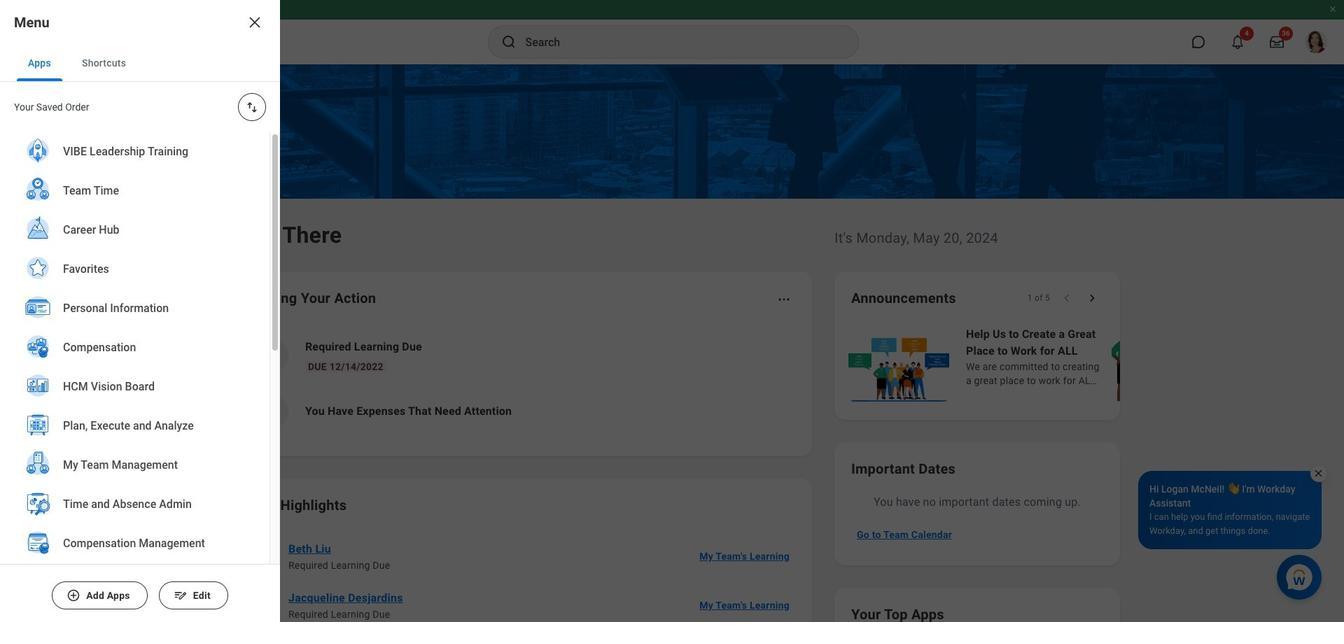 Task type: locate. For each thing, give the bounding box(es) containing it.
status
[[1028, 293, 1051, 304]]

1 horizontal spatial x image
[[1314, 469, 1325, 479]]

close environment banner image
[[1329, 5, 1338, 13]]

notifications large image
[[1231, 35, 1245, 49]]

tab list
[[0, 45, 280, 82]]

sort image
[[245, 100, 259, 114]]

0 horizontal spatial x image
[[247, 14, 263, 31]]

list inside global navigation dialog
[[0, 132, 270, 623]]

x image
[[247, 14, 263, 31], [1314, 469, 1325, 479]]

0 vertical spatial x image
[[247, 14, 263, 31]]

main content
[[0, 64, 1345, 623]]

banner
[[0, 0, 1345, 64]]

list
[[0, 132, 270, 623], [846, 325, 1345, 403], [241, 328, 796, 440], [241, 532, 796, 623]]

search image
[[500, 34, 517, 50]]

1 vertical spatial x image
[[1314, 469, 1325, 479]]



Task type: vqa. For each thing, say whether or not it's contained in the screenshot.
EARLIEST HIRE DATE popup button
no



Task type: describe. For each thing, give the bounding box(es) containing it.
plus circle image
[[67, 589, 81, 603]]

profile logan mcneil element
[[1297, 27, 1336, 57]]

text edit image
[[174, 589, 188, 603]]

book open image
[[261, 345, 282, 366]]

global navigation dialog
[[0, 0, 280, 623]]

inbox large image
[[1271, 35, 1285, 49]]

chevron right small image
[[1086, 291, 1100, 305]]

dashboard expenses image
[[261, 401, 282, 422]]

chevron left small image
[[1060, 291, 1074, 305]]



